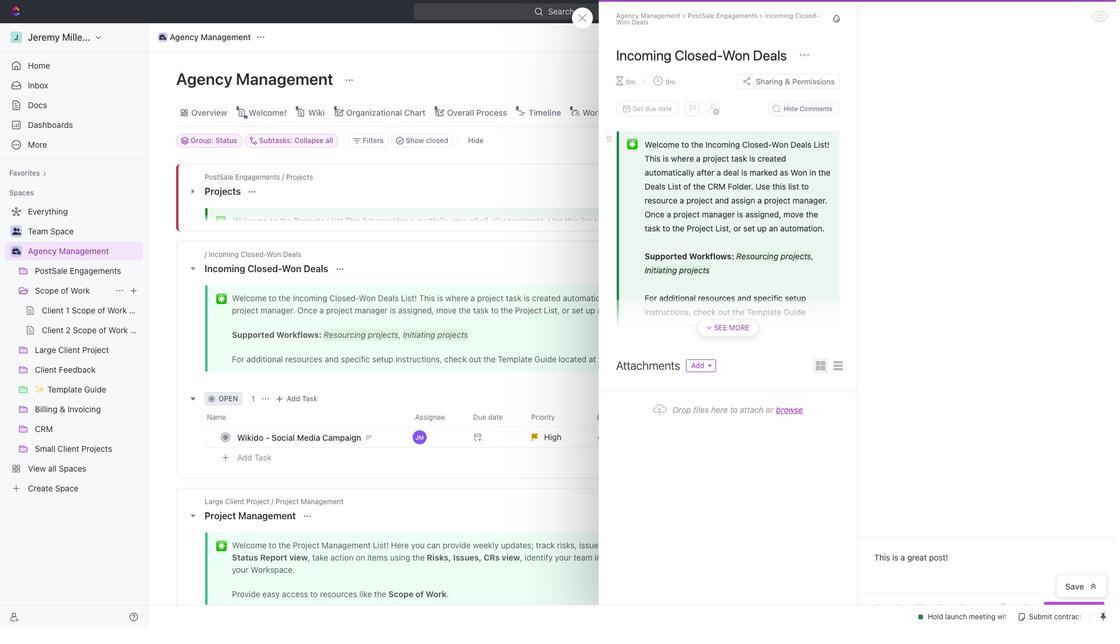 Task type: vqa. For each thing, say whether or not it's contained in the screenshot.
right help
no



Task type: locate. For each thing, give the bounding box(es) containing it.
1 right open
[[252, 394, 255, 403]]

task down once
[[645, 223, 661, 233]]

1 horizontal spatial &
[[785, 76, 791, 86]]

jeremy
[[28, 32, 60, 42]]

a right resource
[[680, 195, 685, 205]]

0 horizontal spatial 0m
[[627, 78, 636, 85]]

wiki link
[[306, 104, 325, 121]]

scope of work
[[35, 286, 90, 296]]

to up where
[[682, 140, 690, 149]]

add new status button
[[597, 382, 661, 389]]

tree inside the sidebar navigation
[[5, 202, 149, 498]]

is down welcome
[[663, 154, 669, 163]]

incoming closed-won deals down incoming closed- won deals at right top
[[617, 47, 788, 63]]

hide inside hide comments button
[[784, 105, 798, 112]]

1 vertical spatial crm
[[35, 424, 53, 434]]

& inside sharing & permissions link
[[785, 76, 791, 86]]

client left 2
[[42, 325, 64, 335]]

all
[[326, 136, 333, 145], [48, 464, 57, 474]]

1 vertical spatial postsale engagements link
[[35, 262, 141, 280]]

1 vertical spatial 1
[[252, 394, 255, 403]]

is left great
[[893, 553, 899, 563]]

projects
[[781, 251, 812, 261], [680, 265, 710, 275]]

spaces down the small client projects
[[59, 464, 86, 474]]

space for create space
[[55, 483, 79, 493]]

0 vertical spatial team
[[641, 107, 662, 117]]

jeremy miller's workspace
[[28, 32, 144, 42]]

0 horizontal spatial postsale engagements
[[35, 266, 121, 276]]

search...
[[549, 6, 582, 16]]

1 horizontal spatial task
[[732, 154, 748, 163]]

1 horizontal spatial crm
[[708, 181, 726, 191]]

subtasks:
[[259, 136, 293, 145]]

1 vertical spatial docs
[[129, 305, 148, 315]]

work up client 1 scope of work docs
[[71, 286, 90, 296]]

1 horizontal spatial list
[[683, 107, 697, 117]]

0 horizontal spatial task
[[645, 223, 661, 233]]

0 vertical spatial list
[[683, 107, 697, 117]]

list right set due date
[[683, 107, 697, 117]]

crm down after at the top of the page
[[708, 181, 726, 191]]

0 horizontal spatial add task
[[237, 452, 272, 462]]

& right the sharing
[[785, 76, 791, 86]]

0 horizontal spatial projects
[[680, 265, 710, 275]]

of inside welcome to the incoming closed-won deals list! this is where a project task is created automatically after a deal is marked as won in the deals list of the crm folder. use this list to resource a project and assign a project manager. once a project manager is assigned, move the task to the project list, or set up an automation.
[[684, 181, 692, 191]]

0 vertical spatial projects
[[781, 251, 812, 261]]

1 vertical spatial and
[[738, 293, 752, 303]]

large up project management at the left of the page
[[205, 497, 223, 506]]

1 horizontal spatial add task
[[287, 394, 318, 403]]

list link
[[681, 104, 697, 121]]

1 horizontal spatial engagements
[[235, 173, 280, 181]]

docs inside "link"
[[129, 305, 148, 315]]

agency management left ⌘k in the right of the page
[[617, 11, 681, 19]]

won
[[617, 18, 630, 25], [723, 47, 751, 63], [772, 140, 789, 149], [791, 168, 808, 177], [267, 250, 281, 259], [282, 264, 302, 274]]

1 vertical spatial team
[[28, 226, 48, 236]]

1 horizontal spatial hide
[[784, 105, 798, 112]]

projects down automation.
[[781, 251, 812, 261]]

projects down "crm" link
[[81, 444, 112, 454]]

overall
[[447, 107, 474, 117]]

guide down setup
[[784, 307, 806, 317]]

list down 'automatically'
[[668, 181, 682, 191]]

0 vertical spatial work
[[71, 286, 90, 296]]

set due date button
[[617, 101, 682, 116]]

team inside 'link'
[[641, 107, 662, 117]]

agency management down team space "link"
[[28, 246, 109, 256]]

hide left comments
[[784, 105, 798, 112]]

or left set
[[734, 223, 742, 233]]

1 vertical spatial agency management link
[[155, 30, 254, 44]]

and inside welcome to the incoming closed-won deals list! this is where a project task is created automatically after a deal is marked as won in the deals list of the crm folder. use this list to resource a project and assign a project manager. once a project manager is assigned, move the task to the project list, or set up an automation.
[[715, 195, 729, 205]]

add task down wikido
[[237, 452, 272, 462]]

2 horizontal spatial projects
[[286, 173, 313, 181]]

0 vertical spatial add
[[692, 361, 705, 370]]

0 horizontal spatial this
[[645, 154, 661, 163]]

to
[[682, 140, 690, 149], [802, 181, 809, 191], [663, 223, 671, 233], [731, 405, 738, 415]]

guide down the client feedback link at the left bottom
[[84, 385, 106, 394]]

business time image
[[12, 248, 21, 255]]

1 vertical spatial date
[[489, 413, 503, 422]]

1 up 2
[[66, 305, 70, 315]]

& for billing
[[60, 404, 65, 414]]

0 vertical spatial &
[[785, 76, 791, 86]]

move
[[784, 209, 804, 219]]

1 inside "link"
[[66, 305, 70, 315]]

add down beginning at the bottom of the page
[[692, 361, 705, 370]]

0m up set due date
[[666, 78, 676, 85]]

add new status
[[603, 382, 656, 389]]

0 vertical spatial projects
[[286, 173, 313, 181]]

docs down the client 1 scope of work docs "link"
[[130, 325, 149, 335]]

template down specific
[[747, 307, 782, 317]]

agency management up welcome! "link"
[[176, 69, 337, 88]]

project up after at the top of the page
[[703, 154, 730, 163]]

1 horizontal spatial all
[[326, 136, 333, 145]]

priority
[[532, 413, 555, 422]]

won inside incoming closed- won deals
[[617, 18, 630, 25]]

closed- inside welcome to the incoming closed-won deals list! this is where a project task is created automatically after a deal is marked as won in the deals list of the crm folder. use this list to resource a project and assign a project manager. once a project manager is assigned, move the task to the project list, or set up an automation.
[[743, 140, 772, 149]]

all right view
[[48, 464, 57, 474]]

team inside "link"
[[28, 226, 48, 236]]

hide inside hide button
[[468, 136, 484, 145]]

due
[[474, 413, 487, 422]]

add up name dropdown button
[[287, 394, 300, 403]]

scope inside "link"
[[72, 305, 95, 315]]

hide for hide
[[468, 136, 484, 145]]

space down view all spaces link
[[55, 483, 79, 493]]

to down once
[[663, 223, 671, 233]]

add down wikido
[[237, 452, 252, 462]]

1 vertical spatial work
[[107, 305, 127, 315]]

incoming closed-won deals
[[617, 47, 788, 63], [205, 264, 331, 274]]

list inside welcome to the incoming closed-won deals list! this is where a project task is created automatically after a deal is marked as won in the deals list of the crm folder. use this list to resource a project and assign a project manager. once a project manager is assigned, move the task to the project list, or set up an automation.
[[668, 181, 682, 191]]

the up where
[[692, 140, 704, 149]]

is up marked
[[750, 154, 756, 163]]

guide inside "for additional resources and specific setup instructions, check out the template guide located at the beginning of the space."
[[784, 307, 806, 317]]

0 vertical spatial spaces
[[9, 188, 34, 197]]

of inside client 2 scope of work docs link
[[99, 325, 106, 335]]

closed- inside incoming closed- won deals
[[796, 11, 820, 19]]

hide
[[784, 105, 798, 112], [468, 136, 484, 145]]

create space
[[28, 483, 79, 493]]

spaces
[[9, 188, 34, 197], [59, 464, 86, 474]]

0 vertical spatial incoming closed-won deals
[[617, 47, 788, 63]]

0 horizontal spatial template
[[48, 385, 82, 394]]

guide inside the sidebar navigation
[[84, 385, 106, 394]]

0:13:21 button
[[990, 5, 1047, 19]]

0 horizontal spatial hide
[[468, 136, 484, 145]]

space inside "link"
[[50, 226, 74, 236]]

0 vertical spatial or
[[734, 223, 742, 233]]

this
[[773, 181, 787, 191]]

wikido
[[237, 433, 264, 442]]

work up client 2 scope of work docs
[[107, 305, 127, 315]]

list!
[[814, 140, 830, 149]]

of down the client 1 scope of work docs "link"
[[99, 325, 106, 335]]

located
[[645, 321, 673, 331]]

2 vertical spatial projects
[[81, 444, 112, 454]]

tree containing everything
[[5, 202, 149, 498]]

add task button up name dropdown button
[[273, 392, 322, 406]]

0 vertical spatial docs
[[28, 100, 47, 110]]

0 vertical spatial /
[[282, 173, 284, 181]]

projects down postsale engagements / projects
[[205, 186, 243, 197]]

1 horizontal spatial this
[[875, 553, 891, 563]]

miller's
[[62, 32, 94, 42]]

1 horizontal spatial /
[[272, 497, 274, 506]]

0 vertical spatial hide
[[784, 105, 798, 112]]

engagements down subtasks:
[[235, 173, 280, 181]]

this left great
[[875, 553, 891, 563]]

0 horizontal spatial guide
[[84, 385, 106, 394]]

management
[[641, 11, 681, 19], [201, 32, 251, 42], [236, 69, 334, 88], [59, 246, 109, 256], [301, 497, 344, 506], [238, 511, 296, 521]]

0 vertical spatial space
[[50, 226, 74, 236]]

& inside billing & invoicing link
[[60, 404, 65, 414]]

and left specific
[[738, 293, 752, 303]]

incoming inside incoming closed- won deals
[[766, 11, 794, 19]]

0 horizontal spatial date
[[489, 413, 503, 422]]

docs up client 2 scope of work docs
[[129, 305, 148, 315]]

inbox
[[28, 80, 48, 90]]

0 horizontal spatial projects
[[81, 444, 112, 454]]

2 vertical spatial postsale
[[35, 266, 68, 276]]

or right attach
[[766, 405, 774, 415]]

0:13:21
[[1002, 7, 1026, 16]]

everything
[[28, 207, 68, 216]]

upgrade
[[854, 6, 887, 16]]

1 vertical spatial guide
[[84, 385, 106, 394]]

space down everything link
[[50, 226, 74, 236]]

new button
[[897, 2, 938, 21]]

check
[[694, 307, 716, 317]]

see more
[[715, 323, 750, 332]]

1 vertical spatial template
[[48, 385, 82, 394]]

0 horizontal spatial crm
[[35, 424, 53, 434]]

space for team space
[[50, 226, 74, 236]]

projects down subtasks: collapse all
[[286, 173, 313, 181]]

work down the client 1 scope of work docs "link"
[[109, 325, 128, 335]]

task up deal
[[732, 154, 748, 163]]

1 horizontal spatial 0m
[[666, 78, 676, 85]]

see
[[715, 323, 728, 332]]

0 horizontal spatial spaces
[[9, 188, 34, 197]]

overview link
[[189, 104, 227, 121]]

1 horizontal spatial 1
[[252, 394, 255, 403]]

0 vertical spatial agency management link
[[617, 11, 681, 19]]

and up "manager"
[[715, 195, 729, 205]]

due date
[[474, 413, 503, 422]]

wiki
[[308, 107, 325, 117]]

of up client 1 scope of work docs
[[61, 286, 68, 296]]

business time image
[[159, 34, 167, 40]]

due
[[645, 105, 657, 112]]

1 vertical spatial task
[[255, 452, 272, 462]]

this is a great post!
[[875, 553, 949, 563]]

show closed
[[406, 136, 449, 145]]

client 2 scope of work docs
[[42, 325, 149, 335]]

this down welcome
[[645, 154, 661, 163]]

0 vertical spatial this
[[645, 154, 661, 163]]

1 vertical spatial postsale
[[205, 173, 233, 181]]

assignee button
[[408, 408, 467, 427]]

crm
[[708, 181, 726, 191], [35, 424, 53, 434]]

0 horizontal spatial engagements
[[70, 266, 121, 276]]

task up name dropdown button
[[302, 394, 318, 403]]

client up project management at the left of the page
[[225, 497, 244, 506]]

add
[[603, 382, 616, 389]]

incoming inside welcome to the incoming closed-won deals list! this is where a project task is created automatically after a deal is marked as won in the deals list of the crm folder. use this list to resource a project and assign a project manager. once a project manager is assigned, move the task to the project list, or set up an automation.
[[706, 140, 741, 149]]

timeline
[[529, 107, 561, 117]]

1 horizontal spatial projects
[[205, 186, 243, 197]]

1 horizontal spatial team
[[641, 107, 662, 117]]

1 vertical spatial task
[[645, 223, 661, 233]]

project
[[703, 154, 730, 163], [687, 195, 713, 205], [765, 195, 791, 205], [674, 209, 700, 219]]

team
[[641, 107, 662, 117], [28, 226, 48, 236]]

0 vertical spatial large
[[35, 345, 56, 355]]

add task button down wikido
[[232, 451, 276, 465]]

large up client feedback
[[35, 345, 56, 355]]

projects down workflows:
[[680, 265, 710, 275]]

all right collapse at the left top
[[326, 136, 333, 145]]

incoming closed-won deals down / incoming closed-won deals
[[205, 264, 331, 274]]

initiating
[[645, 265, 677, 275]]

media
[[297, 433, 320, 442]]

tree
[[5, 202, 149, 498]]

a right once
[[667, 209, 672, 219]]

of down 'automatically'
[[684, 181, 692, 191]]

browse link
[[776, 405, 804, 415]]

team for team
[[641, 107, 662, 117]]

timeline link
[[527, 104, 561, 121]]

assign
[[732, 195, 756, 205]]

0 vertical spatial guide
[[784, 307, 806, 317]]

date right due
[[489, 413, 503, 422]]

template down client feedback
[[48, 385, 82, 394]]

task down the -
[[255, 452, 272, 462]]

engagements up 'scope of work' link
[[70, 266, 121, 276]]

1 horizontal spatial add
[[287, 394, 300, 403]]

project down this
[[765, 195, 791, 205]]

1 horizontal spatial large
[[205, 497, 223, 506]]

deals inside incoming closed- won deals
[[632, 18, 649, 25]]

1 vertical spatial &
[[60, 404, 65, 414]]

& right billing
[[60, 404, 65, 414]]

0 vertical spatial 1
[[66, 305, 70, 315]]

1 horizontal spatial template
[[747, 307, 782, 317]]

docs down inbox
[[28, 100, 47, 110]]

engagements right ⌘k in the right of the page
[[717, 11, 758, 19]]

invoicing
[[68, 404, 101, 414]]

0 horizontal spatial &
[[60, 404, 65, 414]]

1 vertical spatial large
[[205, 497, 223, 506]]

add task up name dropdown button
[[287, 394, 318, 403]]

hide down the overall process link
[[468, 136, 484, 145]]

view all spaces
[[28, 464, 86, 474]]

date right due on the top right of page
[[659, 105, 672, 112]]

1 horizontal spatial and
[[738, 293, 752, 303]]

2 vertical spatial engagements
[[70, 266, 121, 276]]

more button
[[5, 136, 143, 154]]

client down scope of work
[[42, 305, 64, 315]]

1 vertical spatial projects
[[680, 265, 710, 275]]

spaces down favorites
[[9, 188, 34, 197]]

work inside "link"
[[107, 305, 127, 315]]

agency management
[[617, 11, 681, 19], [170, 32, 251, 42], [176, 69, 337, 88], [28, 246, 109, 256]]

scope for 2
[[73, 325, 97, 335]]

0 vertical spatial postsale
[[688, 11, 715, 19]]

0 horizontal spatial or
[[734, 223, 742, 233]]

work for 1
[[107, 305, 127, 315]]

campaign
[[323, 433, 361, 442]]

or inside welcome to the incoming closed-won deals list! this is where a project task is created automatically after a deal is marked as won in the deals list of the crm folder. use this list to resource a project and assign a project manager. once a project manager is assigned, move the task to the project list, or set up an automation.
[[734, 223, 742, 233]]

docs link
[[5, 96, 143, 115]]

resourcing
[[737, 251, 779, 261]]

jm
[[416, 434, 424, 441]]

1 vertical spatial /
[[205, 250, 207, 259]]

2 vertical spatial docs
[[130, 325, 149, 335]]

template inside the sidebar navigation
[[48, 385, 82, 394]]

open
[[219, 394, 238, 403]]

a left deal
[[717, 168, 722, 177]]

template
[[747, 307, 782, 317], [48, 385, 82, 394]]

scope
[[35, 286, 59, 296], [72, 305, 95, 315], [73, 325, 97, 335]]

comment
[[1055, 606, 1095, 615]]

0 horizontal spatial list
[[668, 181, 682, 191]]

feedback
[[59, 365, 96, 375]]

0 horizontal spatial large
[[35, 345, 56, 355]]

1 horizontal spatial date
[[659, 105, 672, 112]]

0m up the set
[[627, 78, 636, 85]]

jeremy miller's workspace, , element
[[10, 31, 22, 43]]

docs for client 2 scope of work docs
[[130, 325, 149, 335]]

1 vertical spatial this
[[875, 553, 891, 563]]

an
[[770, 223, 779, 233]]

where
[[671, 154, 694, 163]]

set priority element
[[685, 101, 700, 116]]

1 horizontal spatial guide
[[784, 307, 806, 317]]

of right 'see'
[[738, 321, 746, 331]]

incoming closed- won deals link
[[617, 11, 820, 25]]

of up client 2 scope of work docs
[[98, 305, 105, 315]]

wikido - social media campaign
[[237, 433, 361, 442]]

crm up small
[[35, 424, 53, 434]]

organizational
[[346, 107, 402, 117]]

large inside tree
[[35, 345, 56, 355]]

0 horizontal spatial team
[[28, 226, 48, 236]]

2 vertical spatial scope
[[73, 325, 97, 335]]

project down resource
[[674, 209, 700, 219]]



Task type: describe. For each thing, give the bounding box(es) containing it.
management inside tree
[[59, 246, 109, 256]]

specific
[[754, 293, 783, 303]]

save
[[1066, 581, 1085, 591]]

2 0m from the left
[[666, 78, 676, 85]]

subtasks: collapse all
[[259, 136, 333, 145]]

list,
[[716, 223, 732, 233]]

large for large client project / project management
[[205, 497, 223, 506]]

set
[[633, 105, 644, 112]]

client up ✨
[[35, 365, 57, 375]]

projects inside tree
[[81, 444, 112, 454]]

browse
[[776, 405, 804, 415]]

client down 2
[[58, 345, 80, 355]]

set due date
[[633, 105, 672, 112]]

instructions,
[[645, 307, 692, 317]]

team space
[[28, 226, 74, 236]]

created
[[758, 154, 787, 163]]

2 vertical spatial /
[[272, 497, 274, 506]]

show closed button
[[392, 134, 454, 148]]

home
[[28, 60, 50, 70]]

list
[[789, 181, 800, 191]]

1 horizontal spatial agency management link
[[155, 30, 254, 44]]

this inside welcome to the incoming closed-won deals list! this is where a project task is created automatically after a deal is marked as won in the deals list of the crm folder. use this list to resource a project and assign a project manager. once a project manager is assigned, move the task to the project list, or set up an automation.
[[645, 154, 661, 163]]

agency inside the sidebar navigation
[[28, 246, 57, 256]]

at
[[675, 321, 682, 331]]

process
[[477, 107, 507, 117]]

1 horizontal spatial postsale engagements
[[688, 11, 758, 19]]

2 vertical spatial add
[[237, 452, 252, 462]]

the left space.
[[748, 321, 760, 331]]

the right out
[[733, 307, 745, 317]]

1 horizontal spatial incoming closed-won deals
[[617, 47, 788, 63]]

more
[[28, 140, 47, 149]]

drop files here to attach or browse
[[673, 405, 804, 415]]

the right the at
[[685, 321, 697, 331]]

1 horizontal spatial postsale
[[205, 173, 233, 181]]

a left great
[[901, 553, 906, 563]]

overall process link
[[445, 104, 507, 121]]

save button
[[1057, 575, 1108, 598]]

sharing & permissions link
[[738, 74, 841, 89]]

1 vertical spatial add
[[287, 394, 300, 403]]

scope for 1
[[72, 305, 95, 315]]

files
[[694, 405, 709, 415]]

out
[[719, 307, 731, 317]]

welcome to the incoming closed-won deals list! this is where a project task is created automatically after a deal is marked as won in the deals list of the crm folder. use this list to resource a project and assign a project manager. once a project manager is assigned, move the task to the project list, or set up an automation.
[[645, 140, 833, 233]]

client up view all spaces link
[[58, 444, 79, 454]]

0 vertical spatial task
[[302, 394, 318, 403]]

0 vertical spatial add task
[[287, 394, 318, 403]]

/ incoming closed-won deals
[[205, 250, 302, 259]]

group: status
[[191, 136, 237, 145]]

postsale inside the sidebar navigation
[[35, 266, 68, 276]]

1 0m from the left
[[627, 78, 636, 85]]

after
[[697, 168, 715, 177]]

small client projects link
[[35, 440, 141, 458]]

j
[[14, 33, 18, 42]]

0 vertical spatial all
[[326, 136, 333, 145]]

2 horizontal spatial agency management link
[[617, 11, 681, 19]]

set priority image
[[685, 101, 700, 116]]

create space link
[[5, 479, 141, 498]]

team for team space
[[28, 226, 48, 236]]

is down assign
[[738, 209, 744, 219]]

favorites button
[[5, 166, 52, 180]]

a up after at the top of the page
[[697, 154, 701, 163]]

1 vertical spatial engagements
[[235, 173, 280, 181]]

hide for hide comments
[[784, 105, 798, 112]]

0 vertical spatial engagements
[[717, 11, 758, 19]]

1 vertical spatial add task
[[237, 452, 272, 462]]

0 vertical spatial task
[[732, 154, 748, 163]]

large client project
[[35, 345, 109, 355]]

0 vertical spatial date
[[659, 105, 672, 112]]

the down after at the top of the page
[[694, 181, 706, 191]]

docs for client 1 scope of work docs
[[129, 305, 148, 315]]

status
[[216, 136, 237, 145]]

comment button
[[1045, 602, 1105, 620]]

as
[[780, 168, 789, 177]]

0 horizontal spatial task
[[255, 452, 272, 462]]

template inside "for additional resources and specific setup instructions, check out the template guide located at the beginning of the space."
[[747, 307, 782, 317]]

,
[[812, 251, 814, 261]]

new
[[617, 382, 631, 389]]

1 horizontal spatial projects
[[781, 251, 812, 261]]

large for large client project
[[35, 345, 56, 355]]

user group image
[[12, 228, 21, 235]]

postsale engagements inside tree
[[35, 266, 121, 276]]

show
[[406, 136, 424, 145]]

use
[[756, 181, 771, 191]]

set
[[744, 223, 756, 233]]

of inside 'scope of work' link
[[61, 286, 68, 296]]

0 vertical spatial add task button
[[273, 392, 322, 406]]

2
[[66, 325, 71, 335]]

1 horizontal spatial postsale engagements link
[[688, 11, 758, 19]]

postsale engagements / projects
[[205, 173, 313, 181]]

to right list
[[802, 181, 809, 191]]

additional
[[660, 293, 696, 303]]

the right in
[[819, 168, 831, 177]]

the up supported
[[673, 223, 685, 233]]

sidebar navigation
[[0, 23, 151, 628]]

agency management right business time image
[[170, 32, 251, 42]]

project inside welcome to the incoming closed-won deals list! this is where a project task is created automatically after a deal is marked as won in the deals list of the crm folder. use this list to resource a project and assign a project manager. once a project manager is assigned, move the task to the project list, or set up an automation.
[[687, 223, 714, 233]]

setup
[[786, 293, 807, 303]]

and inside "for additional resources and specific setup instructions, check out the template guide located at the beginning of the space."
[[738, 293, 752, 303]]

organizational chart
[[346, 107, 426, 117]]

up
[[758, 223, 767, 233]]

scope of work link
[[35, 282, 111, 300]]

all inside the sidebar navigation
[[48, 464, 57, 474]]

crm inside welcome to the incoming closed-won deals list! this is where a project task is created automatically after a deal is marked as won in the deals list of the crm folder. use this list to resource a project and assign a project manager. once a project manager is assigned, move the task to the project list, or set up an automation.
[[708, 181, 726, 191]]

1 horizontal spatial or
[[766, 405, 774, 415]]

-
[[266, 433, 270, 442]]

0 horizontal spatial postsale engagements link
[[35, 262, 141, 280]]

small client projects
[[35, 444, 112, 454]]

manager.
[[793, 195, 828, 205]]

2 horizontal spatial /
[[282, 173, 284, 181]]

& for sharing
[[785, 76, 791, 86]]

folder.
[[728, 181, 754, 191]]

new
[[914, 6, 931, 16]]

assigned,
[[746, 209, 782, 219]]

jm button
[[408, 427, 467, 448]]

overview
[[191, 107, 227, 117]]

resource
[[645, 195, 678, 205]]

workload link
[[581, 104, 619, 121]]

0 vertical spatial scope
[[35, 286, 59, 296]]

1 vertical spatial add task button
[[232, 451, 276, 465]]

is right deal
[[742, 168, 748, 177]]

status
[[633, 382, 656, 389]]

in
[[810, 168, 817, 177]]

client inside "link"
[[42, 305, 64, 315]]

0 horizontal spatial incoming closed-won deals
[[205, 264, 331, 274]]

engagements inside tree
[[70, 266, 121, 276]]

crm inside the sidebar navigation
[[35, 424, 53, 434]]

agency management inside tree
[[28, 246, 109, 256]]

automatically
[[645, 168, 695, 177]]

supported workflows: resourcing projects , initiating projects
[[645, 251, 816, 275]]

dashboards link
[[5, 116, 143, 134]]

of inside "for additional resources and specific setup instructions, check out the template guide located at the beginning of the space."
[[738, 321, 746, 331]]

hide comments
[[784, 105, 833, 112]]

1 vertical spatial projects
[[205, 186, 243, 197]]

0 horizontal spatial agency management link
[[28, 242, 141, 261]]

to right here
[[731, 405, 738, 415]]

project up "manager"
[[687, 195, 713, 205]]

spaces inside view all spaces link
[[59, 464, 86, 474]]

group:
[[191, 136, 214, 145]]

organizational chart link
[[344, 104, 426, 121]]

for
[[645, 293, 657, 303]]

of inside the client 1 scope of work docs "link"
[[98, 305, 105, 315]]

the down manager.
[[807, 209, 819, 219]]

workflows:
[[690, 251, 735, 261]]

work for 2
[[109, 325, 128, 335]]

beginning
[[699, 321, 736, 331]]

assignee
[[415, 413, 445, 422]]

sharing
[[756, 76, 783, 86]]

workload
[[583, 107, 619, 117]]

inbox link
[[5, 76, 143, 95]]

✳️
[[628, 140, 638, 149]]

welcome! link
[[247, 104, 287, 121]]

automation.
[[781, 223, 825, 233]]

0 horizontal spatial /
[[205, 250, 207, 259]]

resources
[[699, 293, 736, 303]]

project inside the sidebar navigation
[[82, 345, 109, 355]]

add inside dropdown button
[[692, 361, 705, 370]]

client 1 scope of work docs link
[[42, 301, 148, 320]]

✨ template guide
[[35, 385, 106, 394]]

space.
[[762, 321, 788, 331]]

filters
[[363, 136, 384, 145]]

welcome!
[[249, 107, 287, 117]]

name button
[[205, 408, 408, 427]]

a down use
[[758, 195, 762, 205]]



